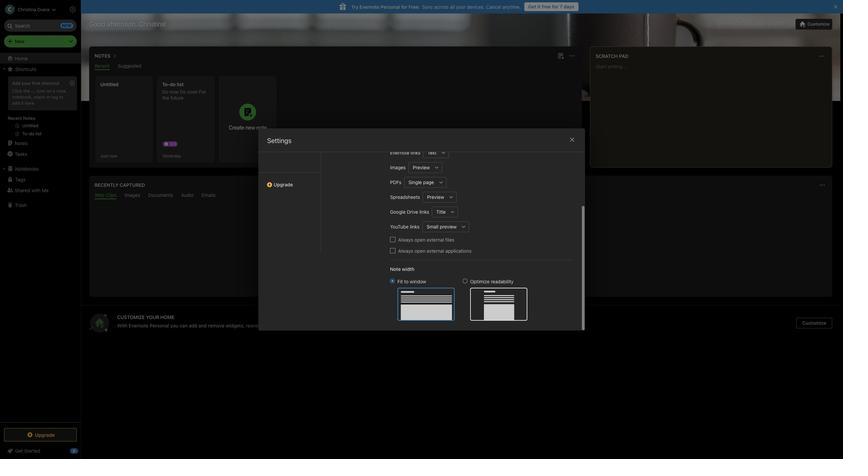 Task type: vqa. For each thing, say whether or not it's contained in the screenshot.
Try
yes



Task type: describe. For each thing, give the bounding box(es) containing it.
it inside icon on a note, notebook, stack or tag to add it here.
[[21, 100, 24, 106]]

just
[[100, 153, 108, 158]]

the inside to-do list do now do soon for the future
[[162, 95, 169, 101]]

always open external applications
[[398, 248, 472, 254]]

Choose default view option for Images field
[[409, 162, 442, 173]]

window
[[410, 279, 426, 284]]

Choose default view option for Evernote links field
[[423, 147, 449, 158]]

to inside icon on a note, notebook, stack or tag to add it here.
[[59, 94, 63, 100]]

good afternoon, christina!
[[89, 20, 167, 28]]

notebook,
[[12, 94, 33, 100]]

click the ...
[[12, 88, 36, 94]]

reorder
[[246, 323, 263, 329]]

page
[[423, 179, 434, 185]]

1 vertical spatial customize
[[803, 320, 827, 326]]

trash
[[15, 202, 27, 208]]

notebooks link
[[0, 163, 80, 174]]

your inside customize your home with evernote personal you can add and remove widgets, reorder and resize them, or change your background.
[[325, 323, 335, 329]]

note,
[[57, 88, 67, 94]]

expand notebooks image
[[2, 166, 7, 171]]

tags
[[15, 177, 25, 182]]

from
[[473, 250, 485, 256]]

shared with me
[[15, 187, 49, 193]]

add your first shortcut
[[12, 80, 59, 86]]

external for applications
[[427, 248, 444, 254]]

always for always open external applications
[[398, 248, 413, 254]]

preview
[[440, 224, 457, 230]]

create new note button
[[219, 76, 277, 163]]

Choose default view option for Spreadsheets field
[[423, 192, 457, 203]]

me
[[42, 187, 49, 193]]

scratch pad button
[[595, 52, 629, 60]]

links for youtube links
[[410, 224, 420, 230]]

notes inside button
[[95, 53, 110, 59]]

wednesday, december 13, 2023
[[719, 22, 785, 27]]

preview for spreadsheets
[[427, 194, 444, 200]]

notes button
[[93, 52, 118, 60]]

1 horizontal spatial evernote
[[360, 4, 380, 10]]

single page button
[[404, 177, 436, 188]]

trash link
[[0, 200, 80, 210]]

untitled
[[100, 81, 118, 87]]

for
[[199, 89, 206, 95]]

clips
[[106, 192, 117, 198]]

preview for images
[[413, 165, 430, 170]]

2 horizontal spatial your
[[456, 4, 466, 10]]

external for files
[[427, 237, 444, 243]]

free:
[[409, 4, 420, 10]]

notes link
[[0, 138, 80, 149]]

get it free for 7 days
[[529, 4, 575, 9]]

Always open external files checkbox
[[390, 237, 396, 242]]

suggested tab
[[118, 63, 141, 70]]

always for always open external files
[[398, 237, 413, 243]]

first
[[32, 80, 40, 86]]

applications
[[445, 248, 472, 254]]

create
[[229, 125, 244, 131]]

afternoon,
[[107, 20, 137, 28]]

google drive links
[[390, 209, 429, 215]]

new
[[15, 38, 25, 44]]

2 do from the left
[[180, 89, 186, 95]]

title button
[[432, 207, 448, 217]]

evernote inside customize your home with evernote personal you can add and remove widgets, reorder and resize them, or change your background.
[[129, 323, 149, 329]]

change
[[308, 323, 324, 329]]

add
[[12, 80, 20, 86]]

all
[[450, 4, 455, 10]]

images tab
[[125, 192, 140, 199]]

2 vertical spatial the
[[486, 250, 494, 256]]

close image
[[568, 136, 576, 144]]

free
[[542, 4, 551, 9]]

Optimize readability radio
[[463, 279, 468, 283]]

recently
[[95, 182, 119, 188]]

Always open external applications checkbox
[[390, 248, 396, 254]]

Choose default view option for Google Drive links field
[[432, 207, 458, 217]]

scratch pad
[[596, 53, 629, 59]]

shortcuts
[[15, 66, 36, 72]]

tasks
[[15, 151, 27, 157]]

1 horizontal spatial to
[[404, 279, 409, 284]]

the inside group
[[23, 88, 30, 94]]

create new note
[[229, 125, 267, 131]]

captured
[[120, 182, 145, 188]]

text button
[[423, 147, 438, 158]]

fit to window
[[398, 279, 426, 284]]

icon
[[37, 88, 45, 94]]

recently captured
[[95, 182, 145, 188]]

on
[[47, 88, 52, 94]]

readability
[[491, 279, 514, 284]]

icon on a note, notebook, stack or tag to add it here.
[[12, 88, 67, 106]]

home link
[[0, 53, 81, 64]]

1 vertical spatial upgrade
[[35, 432, 55, 438]]

tab list for note width
[[330, 81, 385, 253]]

audio
[[181, 192, 194, 198]]

devices.
[[467, 4, 485, 10]]

group inside tree
[[0, 74, 80, 140]]

sync
[[423, 4, 433, 10]]

information
[[444, 250, 472, 256]]

1 vertical spatial now
[[110, 153, 117, 158]]

0 vertical spatial customize button
[[796, 19, 833, 30]]

evernote links
[[390, 150, 421, 156]]

always open external files
[[398, 237, 454, 243]]

home
[[160, 315, 174, 320]]

now inside to-do list do now do soon for the future
[[170, 89, 179, 95]]

optimize
[[470, 279, 490, 284]]

0 vertical spatial upgrade button
[[259, 172, 321, 190]]

stack
[[34, 94, 45, 100]]

add inside icon on a note, notebook, stack or tag to add it here.
[[12, 100, 20, 106]]

settings image
[[69, 5, 77, 13]]

cancel
[[486, 4, 501, 10]]

good
[[89, 20, 105, 28]]

web.
[[496, 250, 507, 256]]

small preview button
[[422, 221, 459, 232]]

save useful information from the web.
[[415, 250, 507, 256]]

2023
[[775, 22, 785, 27]]

customize your home with evernote personal you can add and remove widgets, reorder and resize them, or change your background.
[[117, 315, 365, 329]]

a
[[53, 88, 55, 94]]

documents
[[148, 192, 173, 198]]

home
[[15, 55, 28, 61]]



Task type: locate. For each thing, give the bounding box(es) containing it.
it
[[538, 4, 541, 9], [21, 100, 24, 106]]

for left 7
[[552, 4, 559, 9]]

links for evernote links
[[411, 150, 421, 156]]

google
[[390, 209, 406, 215]]

settings
[[267, 137, 292, 144]]

to down note,
[[59, 94, 63, 100]]

0 vertical spatial customize
[[808, 21, 830, 27]]

across
[[435, 4, 449, 10]]

for inside button
[[552, 4, 559, 9]]

the
[[23, 88, 30, 94], [162, 95, 169, 101], [486, 250, 494, 256]]

the right from
[[486, 250, 494, 256]]

personal inside customize your home with evernote personal you can add and remove widgets, reorder and resize them, or change your background.
[[150, 323, 169, 329]]

0 horizontal spatial images
[[125, 192, 140, 198]]

0 vertical spatial always
[[398, 237, 413, 243]]

1 vertical spatial add
[[189, 323, 197, 329]]

future
[[171, 95, 184, 101]]

1 external from the top
[[427, 237, 444, 243]]

tree
[[0, 53, 81, 422]]

emails
[[202, 192, 216, 198]]

now up 'future'
[[170, 89, 179, 95]]

0 horizontal spatial now
[[110, 153, 117, 158]]

1 horizontal spatial the
[[162, 95, 169, 101]]

1 vertical spatial always
[[398, 248, 413, 254]]

open down always open external files
[[415, 248, 426, 254]]

1 always from the top
[[398, 237, 413, 243]]

2 vertical spatial your
[[325, 323, 335, 329]]

recent tab
[[95, 63, 110, 70]]

your
[[456, 4, 466, 10], [22, 80, 31, 86], [325, 323, 335, 329]]

13,
[[769, 22, 774, 27]]

and
[[199, 323, 207, 329], [264, 323, 272, 329]]

0 horizontal spatial upgrade
[[35, 432, 55, 438]]

0 horizontal spatial your
[[22, 80, 31, 86]]

open for always open external files
[[415, 237, 426, 243]]

recent down the notebook,
[[8, 116, 22, 121]]

do down to-
[[162, 89, 168, 95]]

images down captured
[[125, 192, 140, 198]]

audio tab
[[181, 192, 194, 199]]

1 vertical spatial your
[[22, 80, 31, 86]]

preview up the title button
[[427, 194, 444, 200]]

it inside button
[[538, 4, 541, 9]]

add down the notebook,
[[12, 100, 20, 106]]

0 horizontal spatial upgrade button
[[4, 428, 77, 442]]

preview button for spreadsheets
[[423, 192, 446, 203]]

note
[[390, 266, 401, 272]]

0 horizontal spatial personal
[[150, 323, 169, 329]]

single page
[[409, 179, 434, 185]]

recent
[[95, 63, 110, 69], [8, 116, 22, 121]]

note width
[[390, 266, 414, 272]]

always right always open external files "option"
[[398, 237, 413, 243]]

0 vertical spatial or
[[46, 94, 50, 100]]

0 vertical spatial images
[[390, 165, 406, 170]]

recent for recent
[[95, 63, 110, 69]]

1 horizontal spatial images
[[390, 165, 406, 170]]

2 and from the left
[[264, 323, 272, 329]]

preview button up single page button
[[409, 162, 432, 173]]

images up pdfs
[[390, 165, 406, 170]]

pdfs
[[390, 179, 402, 185]]

yesterday
[[162, 153, 181, 158]]

0 horizontal spatial to
[[59, 94, 63, 100]]

just now
[[100, 153, 117, 158]]

it down the notebook,
[[21, 100, 24, 106]]

1 vertical spatial evernote
[[390, 150, 409, 156]]

files
[[445, 237, 454, 243]]

your right all
[[456, 4, 466, 10]]

links
[[411, 150, 421, 156], [420, 209, 429, 215], [410, 224, 420, 230]]

or right them,
[[302, 323, 307, 329]]

None search field
[[9, 20, 72, 32]]

0 vertical spatial upgrade
[[274, 182, 293, 188]]

save
[[415, 250, 427, 256]]

2 open from the top
[[415, 248, 426, 254]]

documents tab
[[148, 192, 173, 199]]

evernote right try
[[360, 4, 380, 10]]

0 vertical spatial to
[[59, 94, 63, 100]]

0 vertical spatial it
[[538, 4, 541, 9]]

Fit to window radio
[[390, 279, 395, 283]]

preview button for images
[[409, 162, 432, 173]]

or inside icon on a note, notebook, stack or tag to add it here.
[[46, 94, 50, 100]]

and left the resize
[[264, 323, 272, 329]]

personal left free:
[[381, 4, 400, 10]]

2 vertical spatial links
[[410, 224, 420, 230]]

with
[[31, 187, 41, 193]]

new button
[[4, 35, 77, 47]]

1 vertical spatial preview button
[[423, 192, 446, 203]]

0 vertical spatial personal
[[381, 4, 400, 10]]

drive
[[407, 209, 418, 215]]

option group
[[390, 278, 528, 321]]

external up always open external applications
[[427, 237, 444, 243]]

tab list containing recent
[[91, 63, 581, 70]]

0 horizontal spatial evernote
[[129, 323, 149, 329]]

option group containing fit to window
[[390, 278, 528, 321]]

preview
[[413, 165, 430, 170], [427, 194, 444, 200]]

2 horizontal spatial the
[[486, 250, 494, 256]]

links down drive
[[410, 224, 420, 230]]

1 vertical spatial preview
[[427, 194, 444, 200]]

shared with me link
[[0, 185, 80, 196]]

december
[[746, 22, 768, 27]]

1 vertical spatial notes
[[23, 116, 35, 121]]

shared
[[15, 187, 30, 193]]

christina!
[[139, 20, 167, 28]]

1 do from the left
[[162, 89, 168, 95]]

to-
[[162, 81, 170, 87]]

Search text field
[[9, 20, 72, 32]]

tab list
[[91, 63, 581, 70], [330, 81, 385, 253], [91, 192, 831, 199]]

evernote
[[360, 4, 380, 10], [390, 150, 409, 156], [129, 323, 149, 329]]

open for always open external applications
[[415, 248, 426, 254]]

you
[[170, 323, 178, 329]]

useful
[[428, 250, 443, 256]]

do down list at the left top
[[180, 89, 186, 95]]

1 vertical spatial it
[[21, 100, 24, 106]]

0 horizontal spatial and
[[199, 323, 207, 329]]

your right change
[[325, 323, 335, 329]]

shortcuts button
[[0, 64, 80, 74]]

for
[[552, 4, 559, 9], [401, 4, 408, 10]]

1 vertical spatial recent
[[8, 116, 22, 121]]

or down on
[[46, 94, 50, 100]]

2 for from the left
[[401, 4, 408, 10]]

1 horizontal spatial now
[[170, 89, 179, 95]]

0 vertical spatial notes
[[95, 53, 110, 59]]

new
[[246, 125, 255, 131]]

Start writing… text field
[[596, 64, 832, 162]]

tree containing home
[[0, 53, 81, 422]]

0 vertical spatial evernote
[[360, 4, 380, 10]]

1 vertical spatial personal
[[150, 323, 169, 329]]

it right get
[[538, 4, 541, 9]]

0 vertical spatial add
[[12, 100, 20, 106]]

for left free:
[[401, 4, 408, 10]]

do
[[170, 81, 176, 87]]

open up save on the bottom of the page
[[415, 237, 426, 243]]

notes up tasks at the top left
[[15, 140, 28, 146]]

recent down notes button
[[95, 63, 110, 69]]

0 horizontal spatial for
[[401, 4, 408, 10]]

web
[[95, 192, 104, 198]]

and left 'remove' on the left bottom of page
[[199, 323, 207, 329]]

0 vertical spatial now
[[170, 89, 179, 95]]

evernote up the preview field on the top of the page
[[390, 150, 409, 156]]

web clips tab
[[95, 192, 117, 199]]

2 horizontal spatial evernote
[[390, 150, 409, 156]]

fit
[[398, 279, 403, 284]]

notes down here.
[[23, 116, 35, 121]]

0/3
[[170, 141, 176, 146]]

1 vertical spatial customize button
[[797, 318, 833, 329]]

preview button
[[409, 162, 432, 173], [423, 192, 446, 203]]

0 vertical spatial recent
[[95, 63, 110, 69]]

open
[[415, 237, 426, 243], [415, 248, 426, 254]]

width
[[402, 266, 414, 272]]

1 vertical spatial upgrade button
[[4, 428, 77, 442]]

2 vertical spatial notes
[[15, 140, 28, 146]]

1 horizontal spatial personal
[[381, 4, 400, 10]]

0 vertical spatial preview
[[413, 165, 430, 170]]

your up click the ...
[[22, 80, 31, 86]]

here.
[[25, 100, 35, 106]]

upgrade button
[[259, 172, 321, 190], [4, 428, 77, 442]]

for for free:
[[401, 4, 408, 10]]

personal down your
[[150, 323, 169, 329]]

1 vertical spatial or
[[302, 323, 307, 329]]

resize
[[273, 323, 287, 329]]

1 for from the left
[[552, 4, 559, 9]]

try evernote personal for free: sync across all your devices. cancel anytime.
[[351, 4, 521, 10]]

1 horizontal spatial it
[[538, 4, 541, 9]]

to-do list do now do soon for the future
[[162, 81, 206, 101]]

2 vertical spatial evernote
[[129, 323, 149, 329]]

add
[[12, 100, 20, 106], [189, 323, 197, 329]]

1 vertical spatial links
[[420, 209, 429, 215]]

Choose default view option for PDFs field
[[404, 177, 447, 188]]

0 vertical spatial preview button
[[409, 162, 432, 173]]

group containing add your first shortcut
[[0, 74, 80, 140]]

1 vertical spatial the
[[162, 95, 169, 101]]

try
[[351, 4, 359, 10]]

recent notes
[[8, 116, 35, 121]]

2 always from the top
[[398, 248, 413, 254]]

get it free for 7 days button
[[525, 2, 579, 11]]

web clips
[[95, 192, 117, 198]]

1 open from the top
[[415, 237, 426, 243]]

evernote down customize
[[129, 323, 149, 329]]

get
[[529, 4, 537, 9]]

preview up single page
[[413, 165, 430, 170]]

Choose default view option for YouTube links field
[[422, 221, 469, 232]]

small
[[427, 224, 439, 230]]

or inside customize your home with evernote personal you can add and remove widgets, reorder and resize them, or change your background.
[[302, 323, 307, 329]]

to right fit
[[404, 279, 409, 284]]

0 horizontal spatial recent
[[8, 116, 22, 121]]

0 vertical spatial links
[[411, 150, 421, 156]]

images
[[390, 165, 406, 170], [125, 192, 140, 198]]

1 horizontal spatial do
[[180, 89, 186, 95]]

1 vertical spatial open
[[415, 248, 426, 254]]

group
[[0, 74, 80, 140]]

youtube links
[[390, 224, 420, 230]]

always right always open external applications option
[[398, 248, 413, 254]]

0 vertical spatial your
[[456, 4, 466, 10]]

the left 'future'
[[162, 95, 169, 101]]

the left the ...
[[23, 88, 30, 94]]

text
[[428, 150, 437, 156]]

tab list for save useful information from the web.
[[91, 192, 831, 199]]

1 vertical spatial external
[[427, 248, 444, 254]]

preview inside choose default view option for spreadsheets field
[[427, 194, 444, 200]]

links left the text button
[[411, 150, 421, 156]]

0 horizontal spatial it
[[21, 100, 24, 106]]

recent for recent notes
[[8, 116, 22, 121]]

0 vertical spatial open
[[415, 237, 426, 243]]

preview inside field
[[413, 165, 430, 170]]

recently captured button
[[93, 181, 145, 189]]

1 horizontal spatial or
[[302, 323, 307, 329]]

1 horizontal spatial your
[[325, 323, 335, 329]]

0 vertical spatial external
[[427, 237, 444, 243]]

tag
[[51, 94, 58, 100]]

anytime.
[[503, 4, 521, 10]]

0 horizontal spatial add
[[12, 100, 20, 106]]

optimize readability
[[470, 279, 514, 284]]

shortcut
[[42, 80, 59, 86]]

0 horizontal spatial the
[[23, 88, 30, 94]]

your
[[146, 315, 159, 320]]

links right drive
[[420, 209, 429, 215]]

single
[[409, 179, 422, 185]]

always
[[398, 237, 413, 243], [398, 248, 413, 254]]

notes
[[95, 53, 110, 59], [23, 116, 35, 121], [15, 140, 28, 146]]

0 horizontal spatial or
[[46, 94, 50, 100]]

soon
[[187, 89, 198, 95]]

preview button up the title button
[[423, 192, 446, 203]]

1 and from the left
[[199, 323, 207, 329]]

1 vertical spatial images
[[125, 192, 140, 198]]

external
[[427, 237, 444, 243], [427, 248, 444, 254]]

0 horizontal spatial do
[[162, 89, 168, 95]]

1 horizontal spatial upgrade
[[274, 182, 293, 188]]

list
[[177, 81, 184, 87]]

now right just
[[110, 153, 117, 158]]

add right can
[[189, 323, 197, 329]]

customize
[[117, 315, 145, 320]]

emails tab
[[202, 192, 216, 199]]

for for 7
[[552, 4, 559, 9]]

add inside customize your home with evernote personal you can add and remove widgets, reorder and resize them, or change your background.
[[189, 323, 197, 329]]

1 vertical spatial to
[[404, 279, 409, 284]]

1 horizontal spatial for
[[552, 4, 559, 9]]

1 horizontal spatial and
[[264, 323, 272, 329]]

1 horizontal spatial recent
[[95, 63, 110, 69]]

1 horizontal spatial upgrade button
[[259, 172, 321, 190]]

notes up recent tab
[[95, 53, 110, 59]]

external down always open external files
[[427, 248, 444, 254]]

background.
[[337, 323, 365, 329]]

wednesday,
[[719, 22, 745, 27]]

tab list containing web clips
[[91, 192, 831, 199]]

tasks button
[[0, 149, 80, 159]]

scratch
[[596, 53, 618, 59]]

0 vertical spatial the
[[23, 88, 30, 94]]

1 horizontal spatial add
[[189, 323, 197, 329]]

spreadsheets
[[390, 194, 420, 200]]

2 external from the top
[[427, 248, 444, 254]]

them,
[[288, 323, 301, 329]]

can
[[180, 323, 188, 329]]



